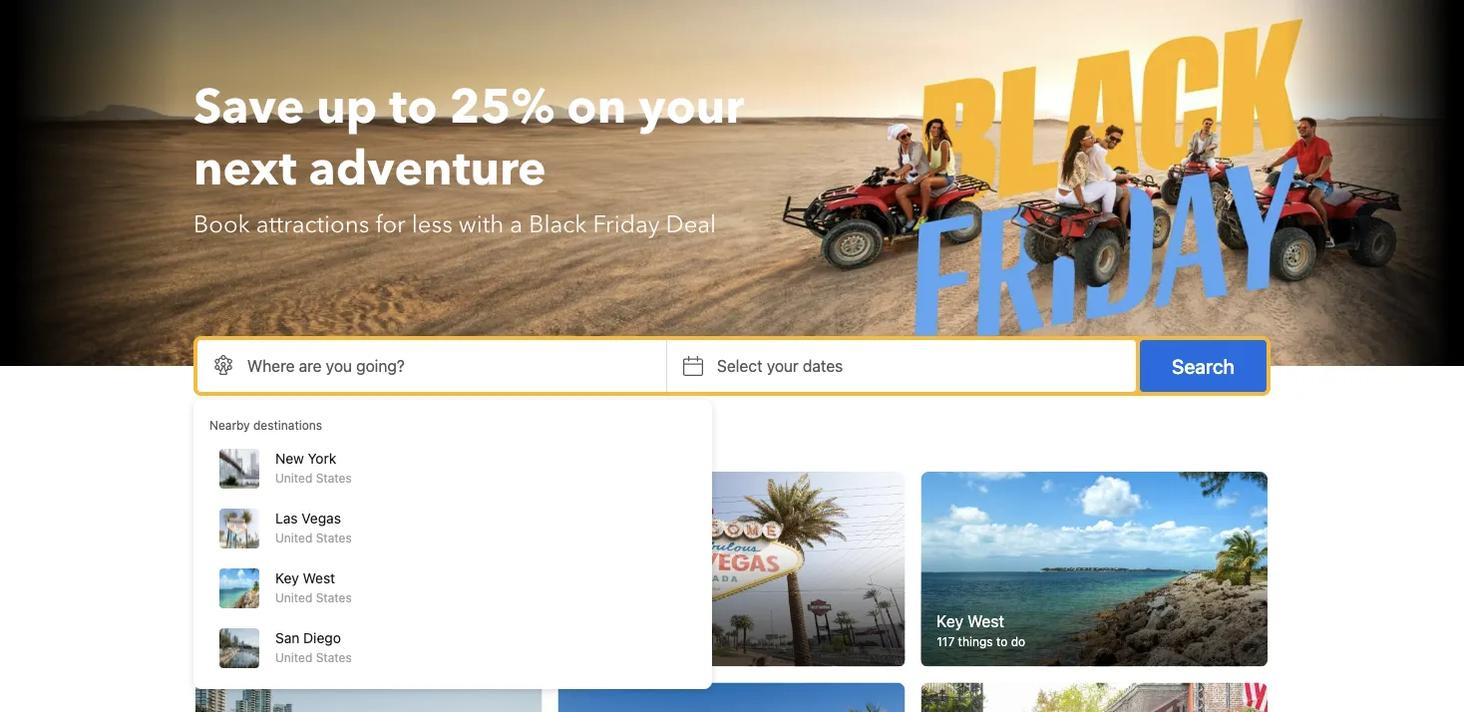 Task type: vqa. For each thing, say whether or not it's contained in the screenshot.
To in the Key West 117 things to do
yes



Task type: describe. For each thing, give the bounding box(es) containing it.
for
[[375, 208, 406, 241]]

do for york
[[295, 635, 310, 649]]

new york united states
[[275, 450, 352, 485]]

a
[[510, 208, 523, 241]]

friday
[[593, 208, 660, 241]]

west for key west 117 things to do
[[968, 612, 1004, 631]]

las
[[275, 510, 298, 527]]

save
[[194, 75, 305, 140]]

vegas
[[302, 510, 341, 527]]

new for new york 1202 things to do
[[211, 612, 244, 631]]

destinations up vegas at left bottom
[[272, 428, 390, 455]]

on
[[567, 75, 627, 140]]

dates
[[803, 357, 843, 376]]

attractions
[[256, 208, 369, 241]]

to for new york
[[281, 635, 292, 649]]

select
[[717, 357, 763, 376]]

Where are you going? search field
[[197, 340, 666, 392]]

york for new york united states
[[308, 450, 336, 467]]

key west image
[[921, 472, 1268, 667]]

to inside save up to 25% on your next adventure book attractions for less with a black friday deal
[[389, 75, 437, 140]]

up
[[317, 75, 377, 140]]

destinations up 'new york united states'
[[253, 418, 322, 432]]

united for new
[[275, 471, 313, 485]]

search
[[1172, 354, 1235, 378]]

search button
[[1140, 340, 1267, 392]]

key for key west 117 things to do
[[937, 612, 963, 631]]

save up to 25% on your next adventure book attractions for less with a black friday deal
[[194, 75, 744, 241]]

states for new york
[[316, 471, 352, 485]]



Task type: locate. For each thing, give the bounding box(es) containing it.
west inside "key west united states"
[[303, 570, 335, 587]]

united inside "key west united states"
[[275, 590, 313, 604]]

states for key west
[[316, 590, 352, 604]]

nearby destinations up 'new york united states'
[[209, 418, 322, 432]]

your left 'dates'
[[767, 357, 799, 376]]

states for las vegas
[[316, 531, 352, 545]]

1 things from the left
[[242, 635, 277, 649]]

new up las
[[275, 450, 304, 467]]

1 horizontal spatial things
[[958, 635, 993, 649]]

0 horizontal spatial do
[[295, 635, 310, 649]]

states inside las vegas united states
[[316, 531, 352, 545]]

united inside las vegas united states
[[275, 531, 313, 545]]

0 horizontal spatial york
[[248, 612, 280, 631]]

new york image
[[196, 472, 542, 667]]

2 do from the left
[[1011, 635, 1026, 649]]

york inside new york 1202 things to do
[[248, 612, 280, 631]]

1 vertical spatial new
[[211, 612, 244, 631]]

york
[[308, 450, 336, 467], [248, 612, 280, 631]]

states down diego
[[316, 650, 352, 664]]

1 horizontal spatial new
[[275, 450, 304, 467]]

states down vegas at left bottom
[[316, 531, 352, 545]]

117
[[937, 635, 955, 649]]

1202
[[211, 635, 239, 649]]

new
[[275, 450, 304, 467], [211, 612, 244, 631]]

san
[[275, 630, 300, 646]]

1 vertical spatial your
[[767, 357, 799, 376]]

do down "key west united states"
[[295, 635, 310, 649]]

west for key west united states
[[303, 570, 335, 587]]

states up vegas at left bottom
[[316, 471, 352, 485]]

3 states from the top
[[316, 590, 352, 604]]

key for key west united states
[[275, 570, 299, 587]]

things for west
[[958, 635, 993, 649]]

nearby
[[209, 418, 250, 432], [196, 428, 267, 455]]

less
[[412, 208, 453, 241]]

states
[[316, 471, 352, 485], [316, 531, 352, 545], [316, 590, 352, 604], [316, 650, 352, 664]]

4 states from the top
[[316, 650, 352, 664]]

new inside 'new york united states'
[[275, 450, 304, 467]]

book
[[194, 208, 250, 241]]

san diego united states
[[275, 630, 352, 664]]

miami image
[[558, 683, 905, 712]]

to left diego
[[281, 635, 292, 649]]

1 horizontal spatial key
[[937, 612, 963, 631]]

do inside new york 1202 things to do
[[295, 635, 310, 649]]

0 horizontal spatial new
[[211, 612, 244, 631]]

things right 1202
[[242, 635, 277, 649]]

2 states from the top
[[316, 531, 352, 545]]

next
[[194, 137, 297, 202]]

to inside key west 117 things to do
[[996, 635, 1008, 649]]

adventure
[[309, 137, 546, 202]]

25%
[[449, 75, 555, 140]]

united for key
[[275, 590, 313, 604]]

united for las
[[275, 531, 313, 545]]

select your dates
[[717, 357, 843, 376]]

key down las vegas united states
[[275, 570, 299, 587]]

do inside key west 117 things to do
[[1011, 635, 1026, 649]]

0 horizontal spatial key
[[275, 570, 299, 587]]

new for new york united states
[[275, 450, 304, 467]]

things
[[242, 635, 277, 649], [958, 635, 993, 649]]

key west 117 things to do
[[937, 612, 1026, 649]]

key west united states
[[275, 570, 352, 604]]

your
[[639, 75, 744, 140], [767, 357, 799, 376]]

things inside key west 117 things to do
[[958, 635, 993, 649]]

1 united from the top
[[275, 471, 313, 485]]

1 horizontal spatial your
[[767, 357, 799, 376]]

1 horizontal spatial do
[[1011, 635, 1026, 649]]

to inside new york 1202 things to do
[[281, 635, 292, 649]]

with
[[459, 208, 504, 241]]

1 horizontal spatial york
[[308, 450, 336, 467]]

1 vertical spatial york
[[248, 612, 280, 631]]

1 vertical spatial west
[[968, 612, 1004, 631]]

west
[[303, 570, 335, 587], [968, 612, 1004, 631]]

0 vertical spatial west
[[303, 570, 335, 587]]

do for west
[[1011, 635, 1026, 649]]

to right the 117
[[996, 635, 1008, 649]]

destinations
[[253, 418, 322, 432], [272, 428, 390, 455]]

2 united from the top
[[275, 531, 313, 545]]

states inside 'new york united states'
[[316, 471, 352, 485]]

west inside key west 117 things to do
[[968, 612, 1004, 631]]

united down las
[[275, 531, 313, 545]]

united inside the san diego united states
[[275, 650, 313, 664]]

key
[[275, 570, 299, 587], [937, 612, 963, 631]]

to
[[389, 75, 437, 140], [281, 635, 292, 649], [996, 635, 1008, 649]]

san diego image
[[196, 683, 542, 712]]

nearby destinations up las
[[196, 428, 390, 455]]

1 vertical spatial key
[[937, 612, 963, 631]]

3 united from the top
[[275, 590, 313, 604]]

united up san
[[275, 590, 313, 604]]

new york 1202 things to do
[[211, 612, 310, 649]]

diego
[[303, 630, 341, 646]]

1 horizontal spatial to
[[389, 75, 437, 140]]

key inside key west 117 things to do
[[937, 612, 963, 631]]

your inside save up to 25% on your next adventure book attractions for less with a black friday deal
[[639, 75, 744, 140]]

york down "key west united states"
[[248, 612, 280, 631]]

states up diego
[[316, 590, 352, 604]]

0 horizontal spatial things
[[242, 635, 277, 649]]

0 vertical spatial your
[[639, 75, 744, 140]]

las vegas united states
[[275, 510, 352, 545]]

key inside "key west united states"
[[275, 570, 299, 587]]

new inside new york 1202 things to do
[[211, 612, 244, 631]]

deal
[[666, 208, 716, 241]]

nearby destinations
[[209, 418, 322, 432], [196, 428, 390, 455]]

to for key west
[[996, 635, 1008, 649]]

las vegas image
[[558, 472, 905, 667]]

2 things from the left
[[958, 635, 993, 649]]

key up the 117
[[937, 612, 963, 631]]

0 vertical spatial york
[[308, 450, 336, 467]]

1 horizontal spatial west
[[968, 612, 1004, 631]]

united
[[275, 471, 313, 485], [275, 531, 313, 545], [275, 590, 313, 604], [275, 650, 313, 664]]

to right the up
[[389, 75, 437, 140]]

states inside the san diego united states
[[316, 650, 352, 664]]

0 vertical spatial key
[[275, 570, 299, 587]]

united for san
[[275, 650, 313, 664]]

york for new york 1202 things to do
[[248, 612, 280, 631]]

things right the 117
[[958, 635, 993, 649]]

2 horizontal spatial to
[[996, 635, 1008, 649]]

0 horizontal spatial your
[[639, 75, 744, 140]]

new up 1202
[[211, 612, 244, 631]]

states inside "key west united states"
[[316, 590, 352, 604]]

york inside 'new york united states'
[[308, 450, 336, 467]]

4 united from the top
[[275, 650, 313, 664]]

new orleans image
[[921, 683, 1268, 712]]

1 do from the left
[[295, 635, 310, 649]]

united inside 'new york united states'
[[275, 471, 313, 485]]

united up las
[[275, 471, 313, 485]]

things for york
[[242, 635, 277, 649]]

0 horizontal spatial west
[[303, 570, 335, 587]]

black
[[529, 208, 587, 241]]

united down san
[[275, 650, 313, 664]]

0 vertical spatial new
[[275, 450, 304, 467]]

0 horizontal spatial to
[[281, 635, 292, 649]]

do right the 117
[[1011, 635, 1026, 649]]

states for san diego
[[316, 650, 352, 664]]

york up vegas at left bottom
[[308, 450, 336, 467]]

your right "on"
[[639, 75, 744, 140]]

1 states from the top
[[316, 471, 352, 485]]

do
[[295, 635, 310, 649], [1011, 635, 1026, 649]]

things inside new york 1202 things to do
[[242, 635, 277, 649]]



